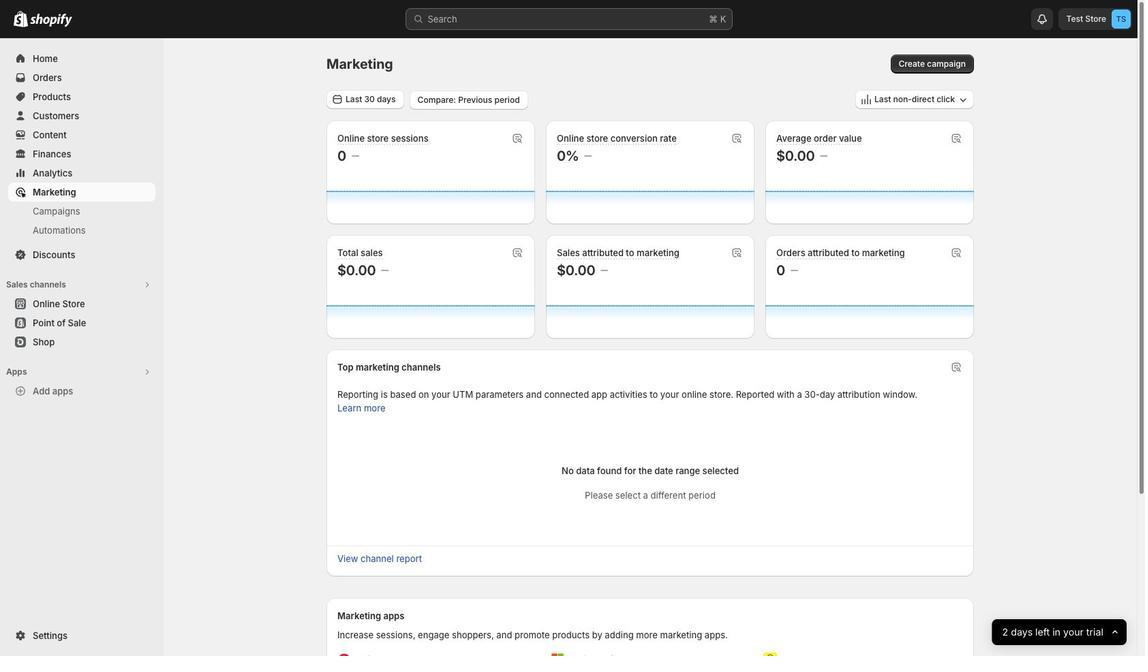 Task type: vqa. For each thing, say whether or not it's contained in the screenshot.
the right Shopify IMAGE
yes



Task type: locate. For each thing, give the bounding box(es) containing it.
1 horizontal spatial shopify image
[[30, 14, 72, 27]]

shopify image
[[14, 11, 28, 27], [30, 14, 72, 27]]

test store image
[[1112, 10, 1131, 29]]



Task type: describe. For each thing, give the bounding box(es) containing it.
0 horizontal spatial shopify image
[[14, 11, 28, 27]]



